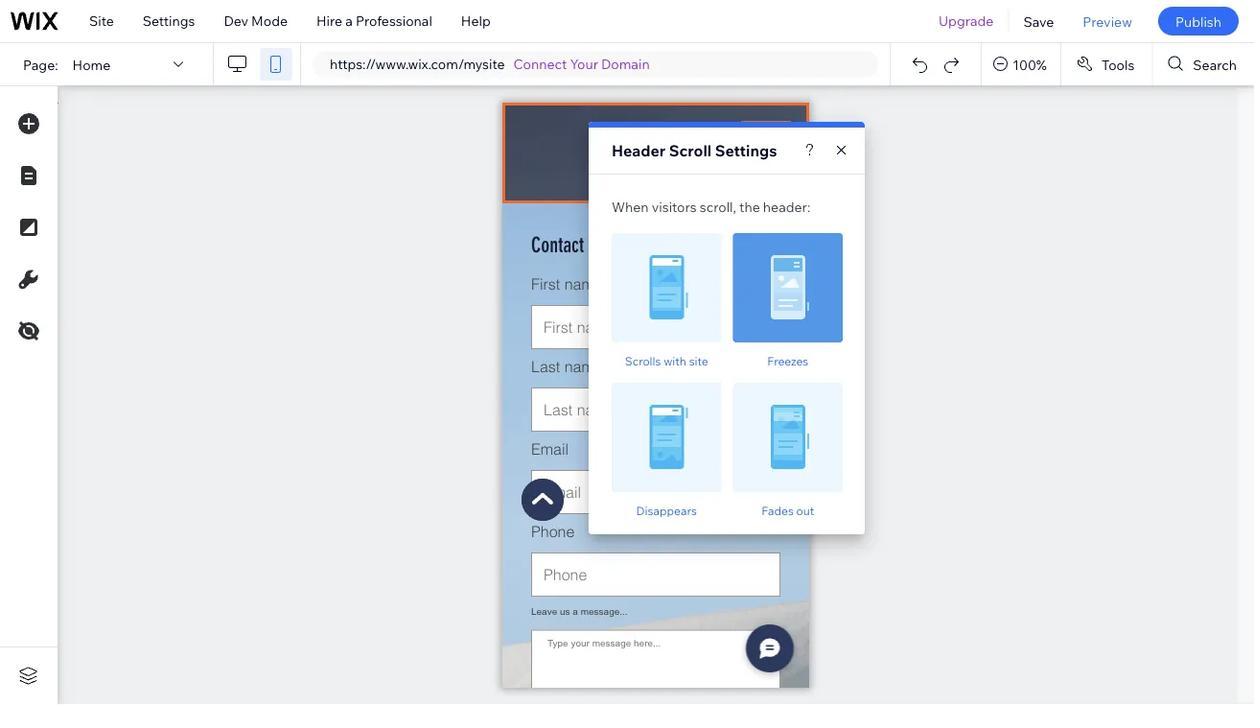 Task type: describe. For each thing, give the bounding box(es) containing it.
home
[[73, 56, 111, 73]]

when visitors scroll, the header:
[[612, 199, 811, 215]]

save button
[[1010, 0, 1069, 42]]

mode
[[251, 12, 288, 29]]

publish button
[[1159, 7, 1240, 35]]

when
[[612, 199, 649, 215]]

visitors
[[652, 199, 697, 215]]

your
[[570, 56, 599, 72]]

disappears
[[637, 503, 697, 518]]

help
[[461, 12, 491, 29]]

scroll,
[[700, 199, 737, 215]]

header
[[612, 141, 666, 160]]

1 horizontal spatial settings
[[716, 141, 778, 160]]

with
[[664, 354, 687, 368]]

domain
[[602, 56, 650, 72]]

tools
[[1102, 56, 1135, 73]]

preview
[[1083, 13, 1133, 30]]

https://www.wix.com/mysite
[[330, 56, 505, 72]]

preview button
[[1069, 0, 1147, 42]]

https://www.wix.com/mysite connect your domain
[[330, 56, 650, 72]]

site
[[89, 12, 114, 29]]

connect
[[514, 56, 567, 72]]

site
[[689, 354, 709, 368]]

search button
[[1153, 43, 1255, 85]]

header scroll settings
[[612, 141, 778, 160]]

tools button
[[1062, 43, 1153, 85]]

0 horizontal spatial settings
[[143, 12, 195, 29]]

upgrade
[[939, 12, 994, 29]]



Task type: locate. For each thing, give the bounding box(es) containing it.
dev
[[224, 12, 248, 29]]

fades
[[762, 503, 794, 518]]

professional
[[356, 12, 433, 29]]

header:
[[764, 199, 811, 215]]

hire
[[317, 12, 343, 29]]

scrolls with site
[[625, 354, 709, 368]]

0 vertical spatial settings
[[143, 12, 195, 29]]

a
[[346, 12, 353, 29]]

scroll
[[669, 141, 712, 160]]

hire a professional
[[317, 12, 433, 29]]

freezes
[[768, 354, 809, 368]]

100%
[[1013, 56, 1048, 73]]

save
[[1024, 13, 1055, 30]]

scrolls
[[625, 354, 661, 368]]

search
[[1194, 56, 1238, 73]]

100% button
[[983, 43, 1061, 85]]

settings right scroll
[[716, 141, 778, 160]]

settings left dev
[[143, 12, 195, 29]]

1 vertical spatial settings
[[716, 141, 778, 160]]

out
[[797, 503, 815, 518]]

the
[[740, 199, 760, 215]]

fades out
[[762, 503, 815, 518]]

settings
[[143, 12, 195, 29], [716, 141, 778, 160]]

dev mode
[[224, 12, 288, 29]]

publish
[[1176, 13, 1222, 30]]



Task type: vqa. For each thing, say whether or not it's contained in the screenshot.
column 2
no



